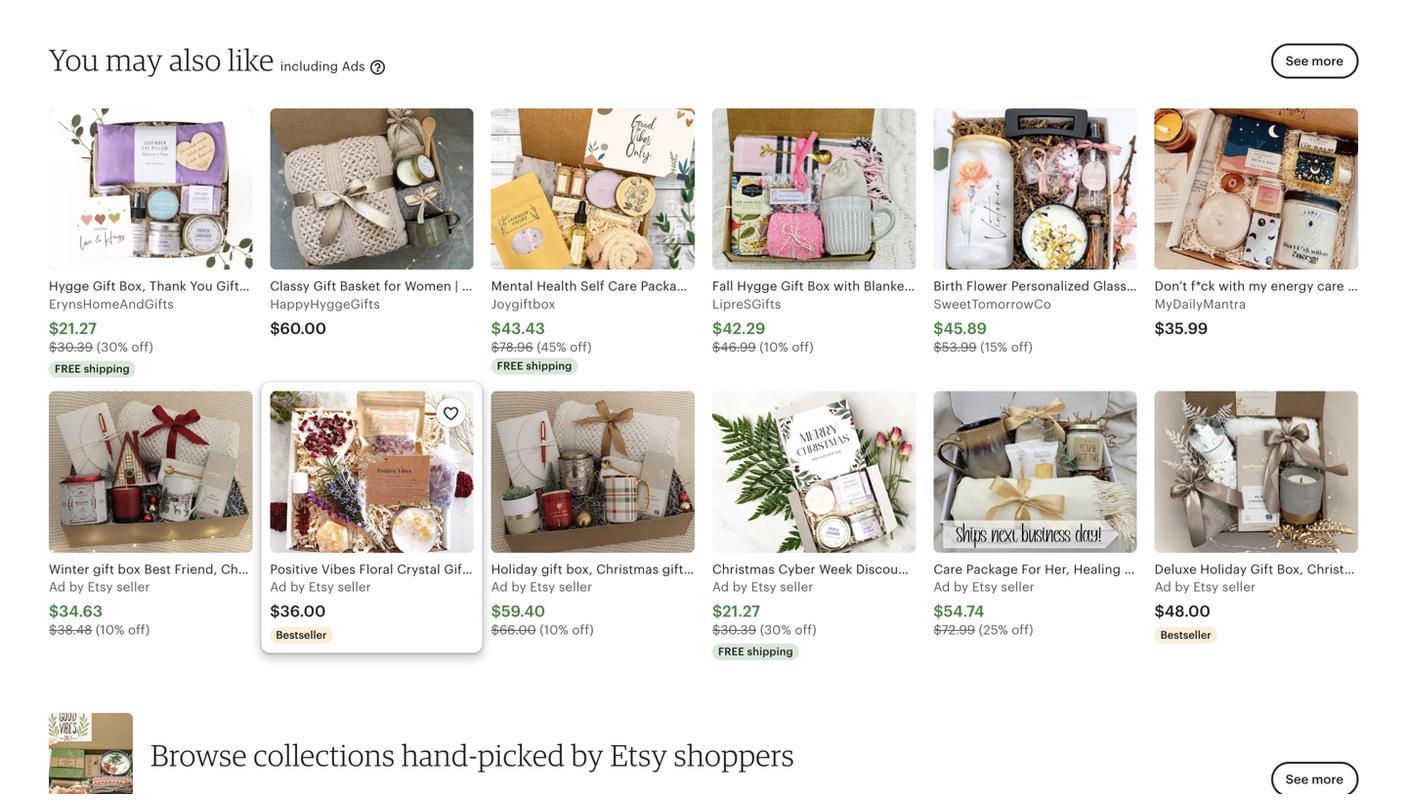 Task type: locate. For each thing, give the bounding box(es) containing it.
21.27 inside a d b y etsy seller $ 21.27 $ 30.39 (30% off) free shipping
[[723, 603, 761, 621]]

d inside the a d b y etsy seller $ 48.00 bestseller
[[1164, 580, 1172, 595]]

free inside joygiftbox $ 43.43 $ 78.96 (45% off) free shipping
[[497, 360, 523, 372]]

b for 21.27
[[733, 580, 741, 595]]

browse
[[151, 737, 247, 774]]

y for 36.00
[[298, 580, 305, 595]]

bestseller inside a d b y etsy seller $ 36.00 bestseller
[[276, 630, 327, 642]]

off) inside a d b y etsy seller $ 59.40 $ 66.00 (10% off)
[[572, 623, 594, 638]]

1 horizontal spatial shipping
[[526, 360, 572, 372]]

b inside a d b y etsy seller $ 36.00 bestseller
[[290, 580, 299, 595]]

positive vibes floral crystal gift box, mental health self-care package, organic love and support basket, stress relief image
[[270, 391, 474, 553]]

$
[[49, 320, 59, 338], [270, 320, 280, 338], [491, 320, 501, 338], [713, 320, 723, 338], [934, 320, 944, 338], [1155, 320, 1165, 338], [49, 340, 57, 355], [491, 340, 499, 355], [713, 340, 721, 355], [934, 340, 942, 355], [49, 603, 59, 621], [270, 603, 280, 621], [491, 603, 501, 621], [713, 603, 723, 621], [934, 603, 944, 621], [1155, 603, 1165, 621], [49, 623, 57, 638], [491, 623, 500, 638], [713, 623, 721, 638], [934, 623, 942, 638]]

$ inside 'mydailymantra $ 35.99'
[[1155, 320, 1165, 338]]

1 seller from the left
[[117, 580, 150, 595]]

bestseller for 48.00
[[1161, 630, 1212, 642]]

6 seller from the left
[[1223, 580, 1256, 595]]

don't f*ck with my energy care package - hang in there spa gift box for woman, self-care gift post-surgery, best friend sympathy gift image
[[1155, 108, 1359, 270]]

0 horizontal spatial free
[[55, 363, 81, 375]]

0 vertical spatial more
[[1312, 54, 1344, 68]]

off) inside sweettomorrowco $ 45.89 $ 53.99 (15% off)
[[1011, 340, 1033, 355]]

b inside a d b y etsy seller $ 21.27 $ 30.39 (30% off) free shipping
[[733, 580, 741, 595]]

see more link
[[1266, 44, 1359, 91], [1271, 762, 1359, 795]]

(30%
[[97, 340, 128, 355], [760, 623, 792, 638]]

1 d from the left
[[57, 580, 66, 595]]

6 b from the left
[[1175, 580, 1184, 595]]

54.74
[[944, 603, 985, 621]]

a d b y etsy seller $ 36.00 bestseller
[[270, 580, 371, 642]]

2 a from the left
[[270, 580, 279, 595]]

seller inside a d b y etsy seller $ 34.63 $ 38.48 (10% off)
[[117, 580, 150, 595]]

off) inside joygiftbox $ 43.43 $ 78.96 (45% off) free shipping
[[570, 340, 592, 355]]

(10% inside a d b y etsy seller $ 34.63 $ 38.48 (10% off)
[[96, 623, 125, 638]]

a inside a d b y etsy seller $ 34.63 $ 38.48 (10% off)
[[49, 580, 58, 595]]

d inside a d b y etsy seller $ 34.63 $ 38.48 (10% off)
[[57, 580, 66, 595]]

bestseller
[[276, 630, 327, 642], [1161, 630, 1212, 642]]

$ inside a d b y etsy seller $ 36.00 bestseller
[[270, 603, 280, 621]]

4 d from the left
[[721, 580, 729, 595]]

1 y from the left
[[77, 580, 84, 595]]

2 seller from the left
[[338, 580, 371, 595]]

etsy inside a d b y etsy seller $ 59.40 $ 66.00 (10% off)
[[530, 580, 556, 595]]

6 d from the left
[[1164, 580, 1172, 595]]

etsy inside a d b y etsy seller $ 36.00 bestseller
[[309, 580, 334, 595]]

(10% down 59.40
[[540, 623, 569, 638]]

a inside a d b y etsy seller $ 59.40 $ 66.00 (10% off)
[[491, 580, 500, 595]]

1 vertical spatial (30%
[[760, 623, 792, 638]]

78.96
[[499, 340, 533, 355]]

36.00
[[280, 603, 326, 621]]

by
[[571, 737, 604, 774]]

hand-
[[402, 737, 478, 774]]

2 d from the left
[[279, 580, 287, 595]]

christmas cyber week discount, christmas gift box set, friendship gift, thank you gifts, xmas gifts for friends, thinking of you gift image
[[713, 391, 916, 553]]

2 y from the left
[[298, 580, 305, 595]]

2 horizontal spatial (10%
[[760, 340, 789, 355]]

0 horizontal spatial shipping
[[84, 363, 130, 375]]

etsy inside a d b y etsy seller $ 34.63 $ 38.48 (10% off)
[[88, 580, 113, 595]]

1 vertical spatial see more
[[1286, 772, 1344, 787]]

a inside a d b y etsy seller $ 21.27 $ 30.39 (30% off) free shipping
[[713, 580, 721, 595]]

picked
[[478, 737, 565, 774]]

care package for her, healing vibes gift, sending love and hugs, get well soon, cheer up gift box, gift for best friend, coffee gift box image
[[934, 391, 1137, 553]]

a d b y etsy seller $ 59.40 $ 66.00 (10% off)
[[491, 580, 594, 638]]

43.43
[[501, 320, 545, 338]]

0 horizontal spatial 21.27
[[59, 320, 97, 338]]

etsy
[[88, 580, 113, 595], [309, 580, 334, 595], [530, 580, 556, 595], [751, 580, 777, 595], [972, 580, 998, 595], [1194, 580, 1219, 595], [610, 737, 668, 774]]

(30% inside a d b y etsy seller $ 21.27 $ 30.39 (30% off) free shipping
[[760, 623, 792, 638]]

(30% inside erynshomeandgifts $ 21.27 $ 30.39 (30% off) free shipping
[[97, 340, 128, 355]]

like
[[228, 41, 274, 78]]

off)
[[131, 340, 153, 355], [570, 340, 592, 355], [792, 340, 814, 355], [1011, 340, 1033, 355], [128, 623, 150, 638], [572, 623, 594, 638], [795, 623, 817, 638], [1012, 623, 1034, 638]]

a
[[49, 580, 58, 595], [270, 580, 279, 595], [491, 580, 500, 595], [713, 580, 721, 595], [934, 580, 943, 595], [1155, 580, 1164, 595]]

0 vertical spatial see more link
[[1266, 44, 1359, 91]]

off) inside "lipresgifts $ 42.29 $ 46.99 (10% off)"
[[792, 340, 814, 355]]

1 vertical spatial 30.39
[[721, 623, 757, 638]]

see more link for browse collections hand-picked by etsy shoppers
[[1271, 762, 1359, 795]]

a for 34.63
[[49, 580, 58, 595]]

1 horizontal spatial (10%
[[540, 623, 569, 638]]

30.39 inside a d b y etsy seller $ 21.27 $ 30.39 (30% off) free shipping
[[721, 623, 757, 638]]

1 vertical spatial see more link
[[1271, 762, 1359, 795]]

b inside the a d b y etsy seller $ 48.00 bestseller
[[1175, 580, 1184, 595]]

b inside a d b y etsy seller $ 59.40 $ 66.00 (10% off)
[[512, 580, 520, 595]]

joygiftbox $ 43.43 $ 78.96 (45% off) free shipping
[[491, 297, 592, 372]]

sweettomorrowco
[[934, 297, 1052, 312]]

d inside a d b y etsy seller $ 36.00 bestseller
[[279, 580, 287, 595]]

off) inside a d b y etsy seller $ 21.27 $ 30.39 (30% off) free shipping
[[795, 623, 817, 638]]

holiday gift box, christmas gift basket, hygge gift, sending a hug, gift box for women, care package for her, thank you gift, gift box idea image
[[491, 391, 695, 553]]

0 horizontal spatial bestseller
[[276, 630, 327, 642]]

b for 59.40
[[512, 580, 520, 595]]

1 vertical spatial see
[[1286, 772, 1309, 787]]

1 horizontal spatial free
[[497, 360, 523, 372]]

see more inside button
[[1286, 54, 1344, 68]]

a inside a d b y etsy seller $ 54.74 $ 72.99 (25% off)
[[934, 580, 943, 595]]

see for see more link related to browse collections hand-picked by etsy shoppers
[[1286, 772, 1309, 787]]

0 horizontal spatial (30%
[[97, 340, 128, 355]]

34.63
[[59, 603, 103, 621]]

4 a from the left
[[713, 580, 721, 595]]

see more
[[1286, 54, 1344, 68], [1286, 772, 1344, 787]]

b
[[69, 580, 77, 595], [290, 580, 299, 595], [512, 580, 520, 595], [733, 580, 741, 595], [954, 580, 962, 595], [1175, 580, 1184, 595]]

3 y from the left
[[520, 580, 527, 595]]

more
[[1312, 54, 1344, 68], [1312, 772, 1344, 787]]

mental health self care package for her - stress relief gift - care package for her - friendship gift - self care box for women- send a gift image
[[491, 108, 695, 270]]

1 vertical spatial more
[[1312, 772, 1344, 787]]

1 bestseller from the left
[[276, 630, 327, 642]]

(10% down 42.29
[[760, 340, 789, 355]]

b inside a d b y etsy seller $ 54.74 $ 72.99 (25% off)
[[954, 580, 962, 595]]

browse collections hand-picked by etsy shoppers
[[151, 737, 795, 774]]

2 bestseller from the left
[[1161, 630, 1212, 642]]

shipping inside a d b y etsy seller $ 21.27 $ 30.39 (30% off) free shipping
[[747, 646, 793, 658]]

seller inside a d b y etsy seller $ 54.74 $ 72.99 (25% off)
[[1001, 580, 1035, 595]]

1 see from the top
[[1286, 54, 1309, 68]]

y for 21.27
[[741, 580, 748, 595]]

bestseller down 48.00
[[1161, 630, 1212, 642]]

0 vertical spatial see more
[[1286, 54, 1344, 68]]

a d b y etsy seller $ 54.74 $ 72.99 (25% off)
[[934, 580, 1035, 638]]

30.39
[[57, 340, 93, 355], [721, 623, 757, 638]]

1 vertical spatial 21.27
[[723, 603, 761, 621]]

0 vertical spatial (30%
[[97, 340, 128, 355]]

1 horizontal spatial 21.27
[[723, 603, 761, 621]]

d
[[57, 580, 66, 595], [279, 580, 287, 595], [500, 580, 508, 595], [721, 580, 729, 595], [942, 580, 951, 595], [1164, 580, 1172, 595]]

etsy inside a d b y etsy seller $ 21.27 $ 30.39 (30% off) free shipping
[[751, 580, 777, 595]]

2 horizontal spatial shipping
[[747, 646, 793, 658]]

1 see more from the top
[[1286, 54, 1344, 68]]

d inside a d b y etsy seller $ 21.27 $ 30.39 (30% off) free shipping
[[721, 580, 729, 595]]

free
[[497, 360, 523, 372], [55, 363, 81, 375], [718, 646, 745, 658]]

d for 54.74
[[942, 580, 951, 595]]

also
[[169, 41, 221, 78]]

bestseller inside the a d b y etsy seller $ 48.00 bestseller
[[1161, 630, 1212, 642]]

6 a from the left
[[1155, 580, 1164, 595]]

3 b from the left
[[512, 580, 520, 595]]

3 d from the left
[[500, 580, 508, 595]]

3 a from the left
[[491, 580, 500, 595]]

$ inside the a d b y etsy seller $ 48.00 bestseller
[[1155, 603, 1165, 621]]

y inside a d b y etsy seller $ 59.40 $ 66.00 (10% off)
[[520, 580, 527, 595]]

(10% down 34.63
[[96, 623, 125, 638]]

4 b from the left
[[733, 580, 741, 595]]

etsy inside a d b y etsy seller $ 54.74 $ 72.99 (25% off)
[[972, 580, 998, 595]]

6 y from the left
[[1183, 580, 1190, 595]]

free for 43.43
[[497, 360, 523, 372]]

2 horizontal spatial free
[[718, 646, 745, 658]]

seller inside the a d b y etsy seller $ 48.00 bestseller
[[1223, 580, 1256, 595]]

d inside a d b y etsy seller $ 59.40 $ 66.00 (10% off)
[[500, 580, 508, 595]]

a for 36.00
[[270, 580, 279, 595]]

2 see more from the top
[[1286, 772, 1344, 787]]

erynshomeandgifts
[[49, 297, 174, 312]]

shipping
[[526, 360, 572, 372], [84, 363, 130, 375], [747, 646, 793, 658]]

1 horizontal spatial (30%
[[760, 623, 792, 638]]

48.00
[[1165, 603, 1211, 621]]

1 horizontal spatial 30.39
[[721, 623, 757, 638]]

etsy for 34.63
[[88, 580, 113, 595]]

seller
[[117, 580, 150, 595], [338, 580, 371, 595], [559, 580, 592, 595], [780, 580, 814, 595], [1001, 580, 1035, 595], [1223, 580, 1256, 595]]

y for 59.40
[[520, 580, 527, 595]]

1 b from the left
[[69, 580, 77, 595]]

5 a from the left
[[934, 580, 943, 595]]

4 seller from the left
[[780, 580, 814, 595]]

y inside a d b y etsy seller $ 54.74 $ 72.99 (25% off)
[[962, 580, 969, 595]]

1 more from the top
[[1312, 54, 1344, 68]]

etsy for 21.27
[[751, 580, 777, 595]]

mydailymantra $ 35.99
[[1155, 297, 1247, 338]]

you may also like including ads
[[49, 41, 369, 78]]

60.00
[[280, 320, 327, 338]]

5 seller from the left
[[1001, 580, 1035, 595]]

seller inside a d b y etsy seller $ 36.00 bestseller
[[338, 580, 371, 595]]

1 a from the left
[[49, 580, 58, 595]]

d inside a d b y etsy seller $ 54.74 $ 72.99 (25% off)
[[942, 580, 951, 595]]

2 see from the top
[[1286, 772, 1309, 787]]

0 horizontal spatial (10%
[[96, 623, 125, 638]]

0 horizontal spatial 30.39
[[57, 340, 93, 355]]

35.99
[[1165, 320, 1208, 338]]

y inside a d b y etsy seller $ 36.00 bestseller
[[298, 580, 305, 595]]

5 y from the left
[[962, 580, 969, 595]]

4 y from the left
[[741, 580, 748, 595]]

a inside the a d b y etsy seller $ 48.00 bestseller
[[1155, 580, 1164, 595]]

lipresgifts $ 42.29 $ 46.99 (10% off)
[[713, 297, 814, 355]]

(10% inside "lipresgifts $ 42.29 $ 46.99 (10% off)"
[[760, 340, 789, 355]]

5 d from the left
[[942, 580, 951, 595]]

etsy inside the a d b y etsy seller $ 48.00 bestseller
[[1194, 580, 1219, 595]]

happyhyggegifts
[[270, 297, 380, 312]]

see
[[1286, 54, 1309, 68], [1286, 772, 1309, 787]]

seller inside a d b y etsy seller $ 21.27 $ 30.39 (30% off) free shipping
[[780, 580, 814, 595]]

0 vertical spatial 30.39
[[57, 340, 93, 355]]

including
[[280, 59, 338, 74]]

shipping inside erynshomeandgifts $ 21.27 $ 30.39 (30% off) free shipping
[[84, 363, 130, 375]]

y inside a d b y etsy seller $ 21.27 $ 30.39 (30% off) free shipping
[[741, 580, 748, 595]]

see inside button
[[1286, 54, 1309, 68]]

free for 21.27
[[55, 363, 81, 375]]

shoppers
[[674, 737, 795, 774]]

a for 21.27
[[713, 580, 721, 595]]

1 horizontal spatial bestseller
[[1161, 630, 1212, 642]]

seller inside a d b y etsy seller $ 59.40 $ 66.00 (10% off)
[[559, 580, 592, 595]]

(10% inside a d b y etsy seller $ 59.40 $ 66.00 (10% off)
[[540, 623, 569, 638]]

y inside a d b y etsy seller $ 34.63 $ 38.48 (10% off)
[[77, 580, 84, 595]]

3 seller from the left
[[559, 580, 592, 595]]

42.29
[[723, 320, 766, 338]]

y inside the a d b y etsy seller $ 48.00 bestseller
[[1183, 580, 1190, 595]]

0 vertical spatial 21.27
[[59, 320, 97, 338]]

b inside a d b y etsy seller $ 34.63 $ 38.48 (10% off)
[[69, 580, 77, 595]]

0 vertical spatial see
[[1286, 54, 1309, 68]]

shipping inside joygiftbox $ 43.43 $ 78.96 (45% off) free shipping
[[526, 360, 572, 372]]

a inside a d b y etsy seller $ 36.00 bestseller
[[270, 580, 279, 595]]

d for 21.27
[[721, 580, 729, 595]]

2 b from the left
[[290, 580, 299, 595]]

(10%
[[760, 340, 789, 355], [96, 623, 125, 638], [540, 623, 569, 638]]

5 b from the left
[[954, 580, 962, 595]]

bestseller down 36.00
[[276, 630, 327, 642]]

66.00
[[500, 623, 536, 638]]

21.27
[[59, 320, 97, 338], [723, 603, 761, 621]]

happyhyggegifts $ 60.00
[[270, 297, 380, 338]]

59.40
[[501, 603, 546, 621]]

y
[[77, 580, 84, 595], [298, 580, 305, 595], [520, 580, 527, 595], [741, 580, 748, 595], [962, 580, 969, 595], [1183, 580, 1190, 595]]

(15%
[[981, 340, 1008, 355]]

free inside erynshomeandgifts $ 21.27 $ 30.39 (30% off) free shipping
[[55, 363, 81, 375]]

y for 54.74
[[962, 580, 969, 595]]



Task type: vqa. For each thing, say whether or not it's contained in the screenshot.


Task type: describe. For each thing, give the bounding box(es) containing it.
see more for 'see more' button
[[1286, 54, 1344, 68]]

off) inside a d b y etsy seller $ 54.74 $ 72.99 (25% off)
[[1012, 623, 1034, 638]]

2 more from the top
[[1312, 772, 1344, 787]]

shipping for 21.27
[[84, 363, 130, 375]]

mydailymantra
[[1155, 297, 1247, 312]]

deluxe holiday gift box, christmas gift idea, warm gift, winter gift box, sending a hug, gift box for women, hygge gift box, new years gifts image
[[1155, 391, 1359, 553]]

etsy for 48.00
[[1194, 580, 1219, 595]]

d for 36.00
[[279, 580, 287, 595]]

birth flower personalized glass cup birthday box for friend birthday gift box mom pampering gift basket relaxing gift set custom name gift image
[[934, 108, 1137, 270]]

free inside a d b y etsy seller $ 21.27 $ 30.39 (30% off) free shipping
[[718, 646, 745, 658]]

72.99
[[942, 623, 976, 638]]

etsy for 36.00
[[309, 580, 334, 595]]

erynshomeandgifts $ 21.27 $ 30.39 (30% off) free shipping
[[49, 297, 174, 375]]

hygge gift box, thank you gift, thank you gift for friend, thank you gift box, thank you gift mentor, teacher, coworker image
[[49, 108, 253, 270]]

etsy for 59.40
[[530, 580, 556, 595]]

y for 48.00
[[1183, 580, 1190, 595]]

winter gift box best friend, christmas gift basket hygge, holiday gift box for women, gift idea, care package for her warm gift set image
[[49, 391, 253, 553]]

38.48
[[57, 623, 92, 638]]

(10% for 34.63
[[96, 623, 125, 638]]

a d b y etsy seller $ 21.27 $ 30.39 (30% off) free shipping
[[713, 580, 817, 658]]

(45%
[[537, 340, 567, 355]]

y for 34.63
[[77, 580, 84, 595]]

may
[[106, 41, 163, 78]]

seller for 48.00
[[1223, 580, 1256, 595]]

b for 54.74
[[954, 580, 962, 595]]

53.99
[[942, 340, 977, 355]]

etsy for 54.74
[[972, 580, 998, 595]]

off) inside a d b y etsy seller $ 34.63 $ 38.48 (10% off)
[[128, 623, 150, 638]]

21.27 inside erynshomeandgifts $ 21.27 $ 30.39 (30% off) free shipping
[[59, 320, 97, 338]]

off) inside erynshomeandgifts $ 21.27 $ 30.39 (30% off) free shipping
[[131, 340, 153, 355]]

bestseller for 36.00
[[276, 630, 327, 642]]

a for 54.74
[[934, 580, 943, 595]]

a for 48.00
[[1155, 580, 1164, 595]]

see more link for including ads
[[1266, 44, 1359, 91]]

(10% for 59.40
[[540, 623, 569, 638]]

fall hygge gift box with blanket, thank you gift for friend, thank you gift box, thank you gift mentor, teacher, coworker image
[[713, 108, 916, 270]]

lipresgifts
[[713, 297, 781, 312]]

see more for see more link related to browse collections hand-picked by etsy shoppers
[[1286, 772, 1344, 787]]

joygiftbox
[[491, 297, 556, 312]]

46.99
[[721, 340, 756, 355]]

d for 48.00
[[1164, 580, 1172, 595]]

$ inside happyhyggegifts $ 60.00
[[270, 320, 280, 338]]

d for 59.40
[[500, 580, 508, 595]]

45.89
[[944, 320, 987, 338]]

more inside button
[[1312, 54, 1344, 68]]

a d b y etsy seller $ 34.63 $ 38.48 (10% off)
[[49, 580, 150, 638]]

seller for 34.63
[[117, 580, 150, 595]]

see for 'see more' button
[[1286, 54, 1309, 68]]

(25%
[[979, 623, 1008, 638]]

b for 34.63
[[69, 580, 77, 595]]

classy gift basket for women | cozy gift box with blanket, socks, candle | self care gift box, care package, gifts for her for any occasion image
[[270, 108, 474, 270]]

30.39 inside erynshomeandgifts $ 21.27 $ 30.39 (30% off) free shipping
[[57, 340, 93, 355]]

ads
[[342, 59, 365, 74]]

a for 59.40
[[491, 580, 500, 595]]

you
[[49, 41, 99, 78]]

shipping for 43.43
[[526, 360, 572, 372]]

seller for 21.27
[[780, 580, 814, 595]]

seller for 54.74
[[1001, 580, 1035, 595]]

b for 48.00
[[1175, 580, 1184, 595]]

seller for 59.40
[[559, 580, 592, 595]]

collections
[[254, 737, 395, 774]]

b for 36.00
[[290, 580, 299, 595]]

seller for 36.00
[[338, 580, 371, 595]]

sweettomorrowco $ 45.89 $ 53.99 (15% off)
[[934, 297, 1052, 355]]

a d b y etsy seller $ 48.00 bestseller
[[1155, 580, 1256, 642]]

d for 34.63
[[57, 580, 66, 595]]

see more button
[[1271, 44, 1359, 79]]



